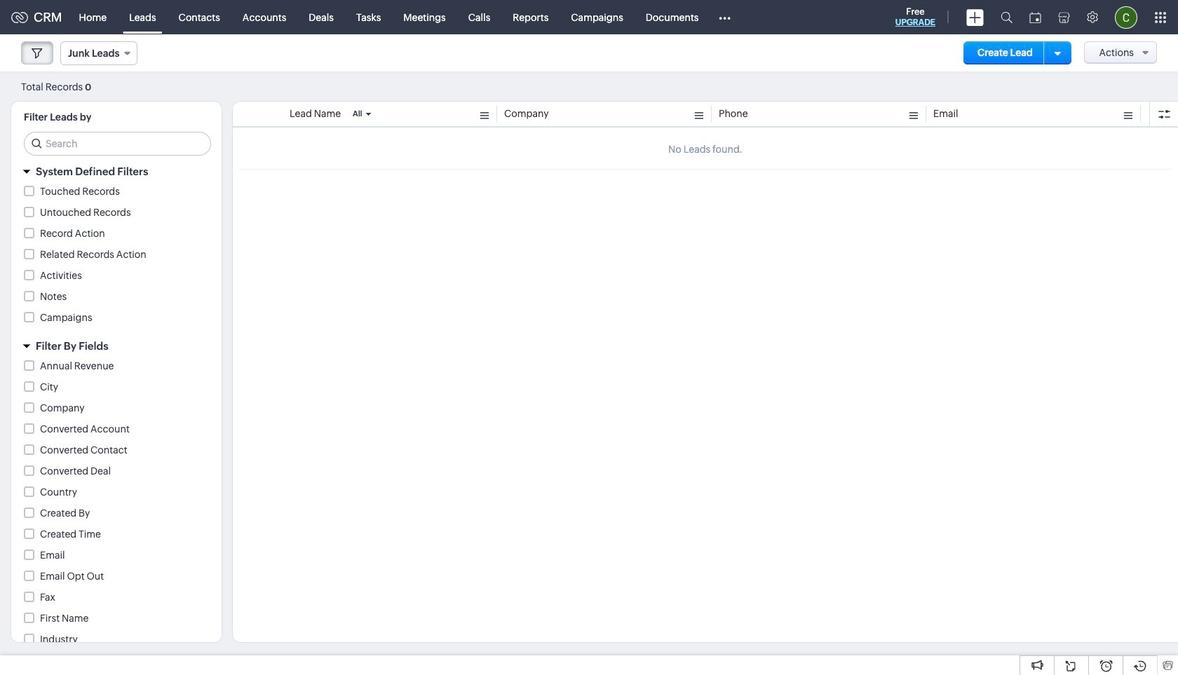 Task type: vqa. For each thing, say whether or not it's contained in the screenshot.
the Data Administration DROPDOWN BUTTON
no



Task type: locate. For each thing, give the bounding box(es) containing it.
search image
[[1001, 11, 1013, 23]]

Other Modules field
[[710, 6, 740, 28]]

create menu element
[[958, 0, 993, 34]]

None field
[[60, 41, 138, 65]]

Search text field
[[25, 133, 210, 155]]



Task type: describe. For each thing, give the bounding box(es) containing it.
create menu image
[[967, 9, 984, 26]]

logo image
[[11, 12, 28, 23]]

profile element
[[1107, 0, 1146, 34]]

calendar image
[[1030, 12, 1042, 23]]

search element
[[993, 0, 1021, 34]]

profile image
[[1115, 6, 1138, 28]]



